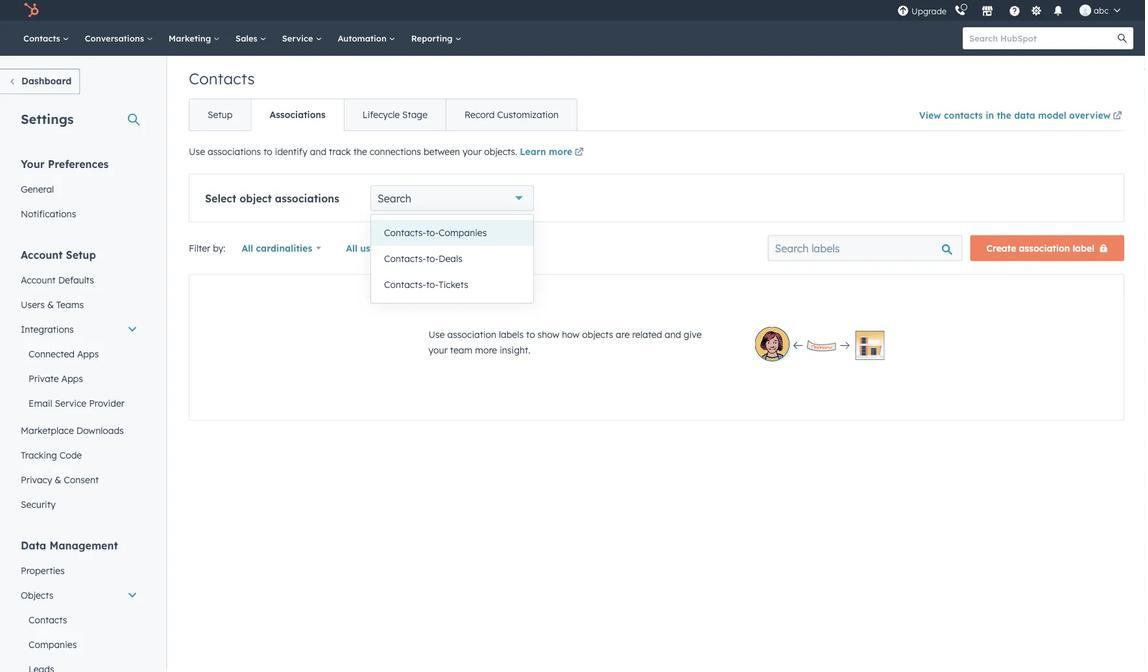 Task type: vqa. For each thing, say whether or not it's contained in the screenshot.
the middle Contacts
yes



Task type: locate. For each thing, give the bounding box(es) containing it.
1 horizontal spatial to
[[527, 329, 535, 340]]

contacts link
[[16, 21, 77, 56], [13, 608, 145, 633]]

apps up email service provider
[[61, 373, 83, 384]]

contacts
[[23, 33, 63, 43], [189, 69, 255, 88], [29, 614, 67, 626]]

service down private apps link
[[55, 398, 86, 409]]

conversations link
[[77, 21, 161, 56]]

2 to- from the top
[[426, 253, 439, 265]]

to- down contacts-to-deals
[[426, 279, 439, 291]]

reporting
[[411, 33, 455, 43]]

0 vertical spatial &
[[47, 299, 54, 310]]

use down the setup link
[[189, 146, 205, 157]]

abc
[[1095, 5, 1110, 16]]

apps down integrations button
[[77, 348, 99, 360]]

2 vertical spatial contacts-
[[384, 279, 426, 291]]

0 vertical spatial and
[[310, 146, 327, 157]]

use inside the use association labels to show how objects are related and give your team more insight.
[[429, 329, 445, 340]]

users
[[21, 299, 45, 310]]

3 to- from the top
[[426, 279, 439, 291]]

1 vertical spatial use
[[429, 329, 445, 340]]

contacts link down objects
[[13, 608, 145, 633]]

account up users
[[21, 274, 56, 286]]

1 horizontal spatial and
[[665, 329, 682, 340]]

account
[[21, 248, 63, 261], [21, 274, 56, 286]]

search image
[[1119, 34, 1128, 43]]

more
[[549, 146, 573, 157], [475, 344, 497, 356]]

1 horizontal spatial association
[[1020, 242, 1071, 254]]

the right track
[[354, 146, 367, 157]]

0 vertical spatial contacts link
[[16, 21, 77, 56]]

1 horizontal spatial the
[[998, 109, 1012, 121]]

0 horizontal spatial companies
[[29, 639, 77, 651]]

0 horizontal spatial the
[[354, 146, 367, 157]]

0 vertical spatial setup
[[208, 109, 233, 120]]

apps
[[77, 348, 99, 360], [61, 373, 83, 384]]

integrations
[[21, 324, 74, 335]]

connections
[[370, 146, 421, 157]]

all
[[242, 242, 253, 254], [346, 242, 358, 254]]

1 vertical spatial account
[[21, 274, 56, 286]]

1 horizontal spatial companies
[[439, 227, 487, 239]]

association inside create association label button
[[1020, 242, 1071, 254]]

Search HubSpot search field
[[963, 27, 1123, 49]]

1 vertical spatial your
[[429, 344, 448, 356]]

marketplaces button
[[975, 0, 1002, 21]]

2 all from the left
[[346, 242, 358, 254]]

customization
[[497, 109, 559, 120]]

0 vertical spatial to-
[[426, 227, 439, 239]]

0 vertical spatial associations
[[208, 146, 261, 157]]

use
[[189, 146, 205, 157], [429, 329, 445, 340]]

contacts- for contacts-to-companies
[[384, 227, 426, 239]]

view
[[920, 109, 942, 121]]

2 account from the top
[[21, 274, 56, 286]]

0 vertical spatial companies
[[439, 227, 487, 239]]

all cardinalities button
[[233, 235, 330, 261]]

contacts- inside button
[[384, 227, 426, 239]]

and left track
[[310, 146, 327, 157]]

are
[[616, 329, 630, 340]]

1 account from the top
[[21, 248, 63, 261]]

to- for tickets
[[426, 279, 439, 291]]

data
[[21, 539, 46, 552]]

contacts- up contacts-to-tickets
[[384, 253, 426, 265]]

2 vertical spatial contacts
[[29, 614, 67, 626]]

1 vertical spatial association
[[448, 329, 497, 340]]

associations
[[270, 109, 326, 120]]

& right users
[[47, 299, 54, 310]]

0 vertical spatial contacts-
[[384, 227, 426, 239]]

all right 'by:'
[[242, 242, 253, 254]]

0 horizontal spatial your
[[429, 344, 448, 356]]

2 vertical spatial to-
[[426, 279, 439, 291]]

contacts down hubspot link
[[23, 33, 63, 43]]

service
[[282, 33, 316, 43], [55, 398, 86, 409]]

1 horizontal spatial setup
[[208, 109, 233, 120]]

to left identify
[[264, 146, 273, 157]]

1 vertical spatial setup
[[66, 248, 96, 261]]

and
[[310, 146, 327, 157], [665, 329, 682, 340]]

0 horizontal spatial &
[[47, 299, 54, 310]]

&
[[47, 299, 54, 310], [55, 474, 61, 486]]

contacts-
[[384, 227, 426, 239], [384, 253, 426, 265], [384, 279, 426, 291]]

0 horizontal spatial all
[[242, 242, 253, 254]]

the inside view contacts in the data model overview "link"
[[998, 109, 1012, 121]]

account for account setup
[[21, 248, 63, 261]]

list box
[[371, 215, 534, 303]]

1 to- from the top
[[426, 227, 439, 239]]

0 horizontal spatial setup
[[66, 248, 96, 261]]

show
[[538, 329, 560, 340]]

associations down identify
[[275, 192, 340, 205]]

to- up contacts-to-deals
[[426, 227, 439, 239]]

users & teams
[[21, 299, 84, 310]]

0 vertical spatial account
[[21, 248, 63, 261]]

model
[[1039, 109, 1067, 121]]

marketing
[[169, 33, 214, 43]]

apps inside connected apps link
[[77, 348, 99, 360]]

use down contacts-to-tickets
[[429, 329, 445, 340]]

1 horizontal spatial your
[[463, 146, 482, 157]]

& for privacy
[[55, 474, 61, 486]]

management
[[49, 539, 118, 552]]

0 vertical spatial use
[[189, 146, 205, 157]]

navigation containing setup
[[189, 99, 578, 131]]

associations down the setup link
[[208, 146, 261, 157]]

deals
[[439, 253, 463, 265]]

0 vertical spatial more
[[549, 146, 573, 157]]

general link
[[13, 177, 145, 202]]

code
[[60, 450, 82, 461]]

service right sales link on the top of the page
[[282, 33, 316, 43]]

the
[[998, 109, 1012, 121], [354, 146, 367, 157]]

1 vertical spatial and
[[665, 329, 682, 340]]

privacy
[[21, 474, 52, 486]]

calling icon button
[[950, 2, 972, 19]]

connected apps link
[[13, 342, 145, 366]]

contacts link for companies link
[[13, 608, 145, 633]]

privacy & consent link
[[13, 468, 145, 492]]

security
[[21, 499, 56, 510]]

1 vertical spatial &
[[55, 474, 61, 486]]

1 vertical spatial contacts-
[[384, 253, 426, 265]]

link opens in a new window image
[[1114, 108, 1123, 124], [575, 145, 584, 161], [575, 148, 584, 157]]

by:
[[213, 242, 226, 254]]

1 horizontal spatial use
[[429, 329, 445, 340]]

association up team
[[448, 329, 497, 340]]

all users button
[[338, 235, 402, 261]]

contacts link down hubspot link
[[16, 21, 77, 56]]

companies down objects
[[29, 639, 77, 651]]

marketplaces image
[[982, 6, 994, 18]]

1 vertical spatial to
[[527, 329, 535, 340]]

0 vertical spatial service
[[282, 33, 316, 43]]

all left users on the top of page
[[346, 242, 358, 254]]

to- inside contacts-to-tickets button
[[426, 279, 439, 291]]

insight.
[[500, 344, 531, 356]]

contacts-to-deals
[[384, 253, 463, 265]]

companies inside contacts-to-companies button
[[439, 227, 487, 239]]

link opens in a new window image
[[1114, 112, 1123, 121]]

1 vertical spatial companies
[[29, 639, 77, 651]]

companies inside companies link
[[29, 639, 77, 651]]

0 horizontal spatial associations
[[208, 146, 261, 157]]

0 vertical spatial the
[[998, 109, 1012, 121]]

your
[[21, 157, 45, 170]]

all inside popup button
[[242, 242, 253, 254]]

link opens in a new window image inside learn more link
[[575, 148, 584, 157]]

1 vertical spatial more
[[475, 344, 497, 356]]

contacts- up contacts-to-deals
[[384, 227, 426, 239]]

1 horizontal spatial all
[[346, 242, 358, 254]]

1 all from the left
[[242, 242, 253, 254]]

and left the give
[[665, 329, 682, 340]]

0 vertical spatial contacts
[[23, 33, 63, 43]]

0 horizontal spatial and
[[310, 146, 327, 157]]

select object associations
[[205, 192, 340, 205]]

your left team
[[429, 344, 448, 356]]

private apps
[[29, 373, 83, 384]]

notifications link
[[13, 202, 145, 226]]

setup
[[208, 109, 233, 120], [66, 248, 96, 261]]

0 horizontal spatial association
[[448, 329, 497, 340]]

menu
[[897, 0, 1130, 21]]

0 horizontal spatial more
[[475, 344, 497, 356]]

to- inside contacts-to-companies button
[[426, 227, 439, 239]]

more right team
[[475, 344, 497, 356]]

to-
[[426, 227, 439, 239], [426, 253, 439, 265], [426, 279, 439, 291]]

to- down contacts-to-companies
[[426, 253, 439, 265]]

in
[[986, 109, 995, 121]]

1 vertical spatial contacts link
[[13, 608, 145, 633]]

notifications
[[21, 208, 76, 219]]

1 horizontal spatial service
[[282, 33, 316, 43]]

lifecycle
[[363, 109, 400, 120]]

apps for private apps
[[61, 373, 83, 384]]

1 vertical spatial the
[[354, 146, 367, 157]]

1 vertical spatial service
[[55, 398, 86, 409]]

1 horizontal spatial associations
[[275, 192, 340, 205]]

0 horizontal spatial service
[[55, 398, 86, 409]]

all inside popup button
[[346, 242, 358, 254]]

association left label
[[1020, 242, 1071, 254]]

3 contacts- from the top
[[384, 279, 426, 291]]

to
[[264, 146, 273, 157], [527, 329, 535, 340]]

contacts- down contacts-to-deals
[[384, 279, 426, 291]]

create association label
[[987, 242, 1095, 254]]

navigation
[[189, 99, 578, 131]]

0 vertical spatial association
[[1020, 242, 1071, 254]]

account up account defaults
[[21, 248, 63, 261]]

preferences
[[48, 157, 109, 170]]

track
[[329, 146, 351, 157]]

conversations
[[85, 33, 147, 43]]

contacts up the setup link
[[189, 69, 255, 88]]

companies up contacts-to-deals button
[[439, 227, 487, 239]]

filter by:
[[189, 242, 226, 254]]

your left objects.
[[463, 146, 482, 157]]

2 contacts- from the top
[[384, 253, 426, 265]]

contacts down objects
[[29, 614, 67, 626]]

cardinalities
[[256, 242, 313, 254]]

private
[[29, 373, 59, 384]]

more right the learn
[[549, 146, 573, 157]]

association inside the use association labels to show how objects are related and give your team more insight.
[[448, 329, 497, 340]]

tickets
[[439, 279, 469, 291]]

0 vertical spatial apps
[[77, 348, 99, 360]]

apps inside private apps link
[[61, 373, 83, 384]]

& right privacy
[[55, 474, 61, 486]]

1 contacts- from the top
[[384, 227, 426, 239]]

use for use association labels to show how objects are related and give your team more insight.
[[429, 329, 445, 340]]

1 horizontal spatial &
[[55, 474, 61, 486]]

dashboard link
[[0, 69, 80, 94]]

to- for companies
[[426, 227, 439, 239]]

to left "show"
[[527, 329, 535, 340]]

associations
[[208, 146, 261, 157], [275, 192, 340, 205]]

1 horizontal spatial more
[[549, 146, 573, 157]]

help image
[[1010, 6, 1021, 18]]

learn more link
[[520, 145, 586, 161]]

properties
[[21, 565, 65, 577]]

lifecycle stage
[[363, 109, 428, 120]]

1 vertical spatial apps
[[61, 373, 83, 384]]

settings image
[[1031, 6, 1043, 17]]

0 horizontal spatial to
[[264, 146, 273, 157]]

1 vertical spatial to-
[[426, 253, 439, 265]]

the right in
[[998, 109, 1012, 121]]

users & teams link
[[13, 292, 145, 317]]

all users
[[346, 242, 384, 254]]

0 horizontal spatial use
[[189, 146, 205, 157]]

to- inside contacts-to-deals button
[[426, 253, 439, 265]]

Search labels search field
[[768, 235, 963, 261]]

1 vertical spatial associations
[[275, 192, 340, 205]]



Task type: describe. For each thing, give the bounding box(es) containing it.
related
[[633, 329, 663, 340]]

email service provider link
[[13, 391, 145, 416]]

all cardinalities
[[242, 242, 313, 254]]

lifecycle stage link
[[344, 99, 446, 130]]

email service provider
[[29, 398, 125, 409]]

all for all cardinalities
[[242, 242, 253, 254]]

object
[[240, 192, 272, 205]]

objects
[[21, 590, 53, 601]]

downloads
[[76, 425, 124, 436]]

association for use
[[448, 329, 497, 340]]

use for use associations to identify and track the connections between your objects.
[[189, 146, 205, 157]]

gary orlando image
[[1080, 5, 1092, 16]]

view contacts in the data model overview link
[[920, 101, 1125, 130]]

upgrade
[[912, 6, 947, 17]]

contacts link for conversations link
[[16, 21, 77, 56]]

contacts-to-deals button
[[371, 246, 534, 272]]

reporting link
[[404, 21, 470, 56]]

sales
[[236, 33, 260, 43]]

objects
[[583, 329, 614, 340]]

search
[[378, 192, 412, 205]]

more inside learn more link
[[549, 146, 573, 157]]

automation
[[338, 33, 389, 43]]

stage
[[403, 109, 428, 120]]

security link
[[13, 492, 145, 517]]

association for create
[[1020, 242, 1071, 254]]

search button
[[1112, 27, 1134, 49]]

sales link
[[228, 21, 274, 56]]

account for account defaults
[[21, 274, 56, 286]]

teams
[[56, 299, 84, 310]]

abc button
[[1073, 0, 1129, 21]]

to- for deals
[[426, 253, 439, 265]]

data
[[1015, 109, 1036, 121]]

dashboard
[[21, 75, 72, 87]]

record customization
[[465, 109, 559, 120]]

contacts
[[945, 109, 984, 121]]

account defaults link
[[13, 268, 145, 292]]

your inside the use association labels to show how objects are related and give your team more insight.
[[429, 344, 448, 356]]

properties link
[[13, 559, 145, 583]]

identify
[[275, 146, 308, 157]]

record
[[465, 109, 495, 120]]

consent
[[64, 474, 99, 486]]

filter
[[189, 242, 211, 254]]

overview
[[1070, 109, 1111, 121]]

tracking
[[21, 450, 57, 461]]

how
[[562, 329, 580, 340]]

0 vertical spatial to
[[264, 146, 273, 157]]

data management element
[[13, 539, 145, 673]]

use association labels to show how objects are related and give your team more insight.
[[429, 329, 702, 356]]

labels
[[499, 329, 524, 340]]

label
[[1073, 242, 1095, 254]]

contacts- for contacts-to-deals
[[384, 253, 426, 265]]

apps for connected apps
[[77, 348, 99, 360]]

objects.
[[485, 146, 518, 157]]

contacts- for contacts-to-tickets
[[384, 279, 426, 291]]

email
[[29, 398, 52, 409]]

between
[[424, 146, 460, 157]]

associations link
[[251, 99, 344, 130]]

0 vertical spatial your
[[463, 146, 482, 157]]

list box containing contacts-to-companies
[[371, 215, 534, 303]]

contacts inside 'data management' element
[[29, 614, 67, 626]]

notifications image
[[1053, 6, 1065, 18]]

marketplace downloads
[[21, 425, 124, 436]]

data management
[[21, 539, 118, 552]]

contacts-to-companies
[[384, 227, 487, 239]]

learn
[[520, 146, 546, 157]]

privacy & consent
[[21, 474, 99, 486]]

defaults
[[58, 274, 94, 286]]

hubspot image
[[23, 3, 39, 18]]

provider
[[89, 398, 125, 409]]

upgrade image
[[898, 6, 910, 17]]

team
[[450, 344, 473, 356]]

search button
[[371, 185, 534, 211]]

account setup element
[[13, 248, 145, 517]]

automation link
[[330, 21, 404, 56]]

marketing link
[[161, 21, 228, 56]]

general
[[21, 183, 54, 195]]

link opens in a new window image inside view contacts in the data model overview "link"
[[1114, 108, 1123, 124]]

all for all users
[[346, 242, 358, 254]]

contacts-to-tickets
[[384, 279, 469, 291]]

contacts-to-tickets button
[[371, 272, 534, 298]]

and inside the use association labels to show how objects are related and give your team more insight.
[[665, 329, 682, 340]]

menu containing abc
[[897, 0, 1130, 21]]

give
[[684, 329, 702, 340]]

use associations to identify and track the connections between your objects.
[[189, 146, 520, 157]]

help button
[[1004, 0, 1026, 21]]

setup link
[[190, 99, 251, 130]]

notifications button
[[1048, 0, 1070, 21]]

account defaults
[[21, 274, 94, 286]]

more inside the use association labels to show how objects are related and give your team more insight.
[[475, 344, 497, 356]]

your preferences element
[[13, 157, 145, 226]]

1 vertical spatial contacts
[[189, 69, 255, 88]]

settings
[[21, 111, 74, 127]]

& for users
[[47, 299, 54, 310]]

your preferences
[[21, 157, 109, 170]]

to inside the use association labels to show how objects are related and give your team more insight.
[[527, 329, 535, 340]]

view contacts in the data model overview
[[920, 109, 1111, 121]]

calling icon image
[[955, 5, 967, 17]]

service inside account setup element
[[55, 398, 86, 409]]

integrations button
[[13, 317, 145, 342]]

service link
[[274, 21, 330, 56]]

connected
[[29, 348, 75, 360]]

settings link
[[1029, 4, 1045, 17]]



